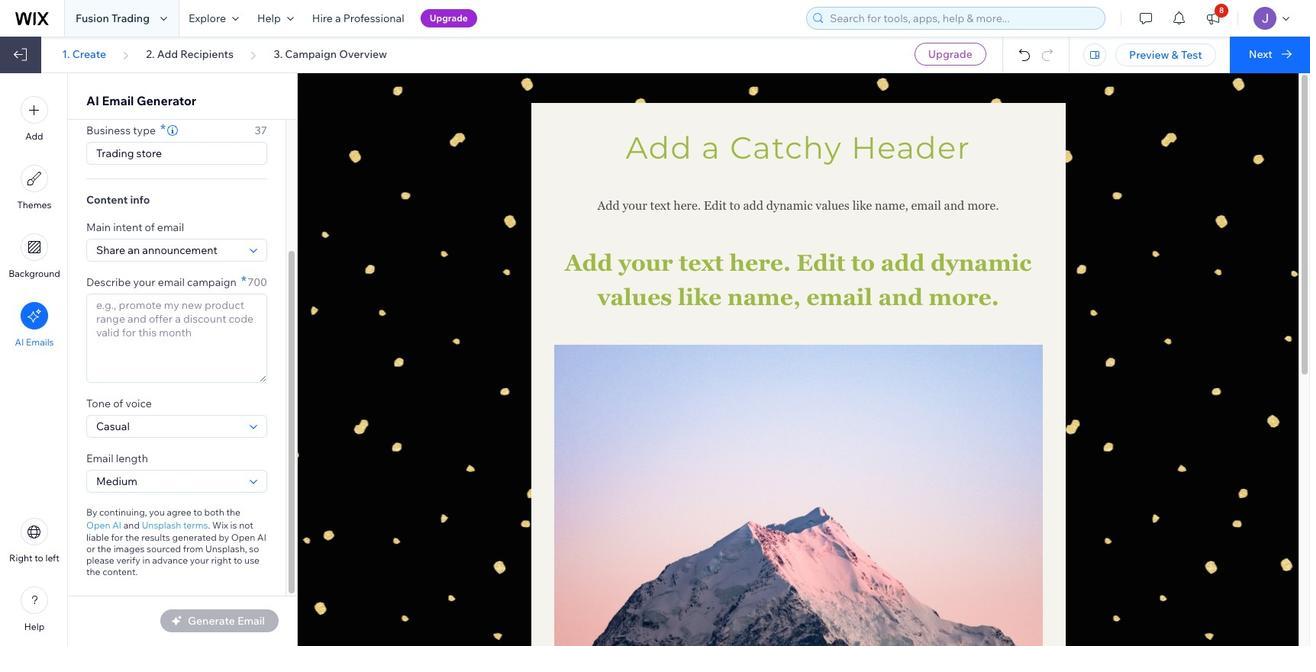 Task type: describe. For each thing, give the bounding box(es) containing it.
2. add recipients link
[[146, 47, 234, 61]]

Business type field
[[92, 143, 262, 164]]

email length
[[86, 452, 148, 466]]

1 vertical spatial help
[[24, 622, 44, 633]]

hire a professional
[[312, 11, 404, 25]]

recipients
[[180, 47, 234, 61]]

agree
[[167, 507, 191, 518]]

0 vertical spatial help button
[[248, 0, 303, 37]]

describe your email campaign * 700
[[86, 273, 267, 290]]

voice
[[126, 397, 152, 411]]

test
[[1181, 48, 1202, 62]]

1.
[[62, 47, 70, 61]]

open inside by continuing, you agree to both the open ai and unsplash terms
[[86, 520, 110, 531]]

3. campaign overview
[[274, 47, 387, 61]]

describe
[[86, 276, 131, 289]]

right
[[211, 555, 231, 567]]

type
[[133, 124, 156, 137]]

0 horizontal spatial upgrade
[[430, 12, 468, 24]]

37
[[255, 124, 267, 137]]

1 horizontal spatial *
[[241, 273, 247, 290]]

by
[[86, 507, 97, 518]]

advance
[[152, 555, 188, 567]]

1 vertical spatial and
[[878, 284, 923, 311]]

1 vertical spatial edit
[[797, 250, 846, 276]]

generator
[[137, 93, 196, 108]]

0 horizontal spatial of
[[113, 397, 123, 411]]

or
[[86, 544, 95, 555]]

professional
[[343, 11, 404, 25]]

preview & test button
[[1116, 44, 1216, 66]]

email inside describe your email campaign * 700
[[158, 276, 185, 289]]

2. add recipients
[[146, 47, 234, 61]]

fusion trading
[[76, 11, 150, 25]]

2.
[[146, 47, 155, 61]]

campaign
[[285, 47, 337, 61]]

wix
[[212, 520, 228, 531]]

to inside button
[[35, 553, 43, 564]]

explore
[[189, 11, 226, 25]]

0 vertical spatial of
[[145, 221, 155, 234]]

1 vertical spatial upgrade button
[[915, 43, 986, 66]]

from
[[183, 544, 203, 555]]

to inside . wix is not liable for the results generated by open ai or the images sourced from unsplash, so please verify in advance your right to use the content.
[[234, 555, 242, 567]]

preview & test
[[1129, 48, 1202, 62]]

main intent of email
[[86, 221, 184, 234]]

1. create link
[[62, 47, 106, 61]]

ai inside . wix is not liable for the results generated by open ai or the images sourced from unsplash, so please verify in advance your right to use the content.
[[257, 532, 266, 544]]

0 horizontal spatial edit
[[704, 199, 727, 213]]

right
[[9, 553, 32, 564]]

business type *
[[86, 121, 166, 138]]

1 vertical spatial email
[[86, 452, 113, 466]]

fusion
[[76, 11, 109, 25]]

liable
[[86, 532, 109, 544]]

tone
[[86, 397, 111, 411]]

header
[[851, 129, 971, 166]]

1 horizontal spatial help
[[257, 11, 281, 25]]

by
[[219, 532, 229, 544]]

preview
[[1129, 48, 1169, 62]]

700
[[248, 276, 267, 289]]

your inside add your text here. edit to add dynamic values like name, email and more.
[[618, 250, 673, 276]]

.
[[208, 520, 210, 531]]

0 horizontal spatial *
[[160, 121, 166, 138]]

themes
[[17, 199, 51, 211]]

add inside button
[[25, 131, 43, 142]]

the right for at the left of the page
[[125, 532, 139, 544]]

campaign
[[187, 276, 237, 289]]

content info
[[86, 193, 150, 207]]

ai inside by continuing, you agree to both the open ai and unsplash terms
[[112, 520, 121, 531]]

create
[[72, 47, 106, 61]]

info
[[130, 193, 150, 207]]

0 horizontal spatial text
[[650, 199, 671, 213]]

intent
[[113, 221, 142, 234]]

hire a professional link
[[303, 0, 414, 37]]

ai inside button
[[15, 337, 24, 348]]

0 vertical spatial email
[[102, 93, 134, 108]]

your inside describe your email campaign * 700
[[133, 276, 155, 289]]

dynamic inside add your text here. edit to add dynamic values like name, email and more.
[[931, 250, 1032, 276]]

text inside add your text here. edit to add dynamic values like name, email and more.
[[679, 250, 724, 276]]

0 vertical spatial more.
[[968, 199, 999, 213]]

ai email generator
[[86, 93, 196, 108]]

content.
[[102, 567, 138, 578]]

your inside . wix is not liable for the results generated by open ai or the images sourced from unsplash, so please verify in advance your right to use the content.
[[190, 555, 209, 567]]

continuing,
[[99, 507, 147, 518]]

3. campaign overview link
[[274, 47, 387, 61]]

open ai link
[[86, 518, 121, 532]]

Describe your email campaign text field
[[87, 295, 266, 383]]

sourced
[[147, 544, 181, 555]]

emails
[[26, 337, 54, 348]]

right to left
[[9, 553, 59, 564]]

0 vertical spatial name,
[[875, 199, 908, 213]]

add button
[[21, 96, 48, 142]]

trading
[[111, 11, 150, 25]]

the down "or"
[[86, 567, 100, 578]]

terms
[[183, 520, 208, 531]]



Task type: vqa. For each thing, say whether or not it's contained in the screenshot.
"3."
yes



Task type: locate. For each thing, give the bounding box(es) containing it.
0 horizontal spatial upgrade button
[[420, 9, 477, 27]]

add your text here. edit to add dynamic values like name, email and more.
[[597, 199, 999, 213], [565, 250, 1038, 311]]

0 vertical spatial add
[[743, 199, 764, 213]]

1 vertical spatial text
[[679, 250, 724, 276]]

email up business type *
[[102, 93, 134, 108]]

ai up the use
[[257, 532, 266, 544]]

add inside add your text here. edit to add dynamic values like name, email and more.
[[881, 250, 925, 276]]

like inside add your text here. edit to add dynamic values like name, email and more.
[[678, 284, 722, 311]]

1 horizontal spatial a
[[702, 129, 721, 166]]

ai emails
[[15, 337, 54, 348]]

1 horizontal spatial add
[[881, 250, 925, 276]]

0 vertical spatial upgrade
[[430, 12, 468, 24]]

background button
[[8, 234, 60, 279]]

0 vertical spatial open
[[86, 520, 110, 531]]

0 horizontal spatial open
[[86, 520, 110, 531]]

open
[[86, 520, 110, 531], [231, 532, 255, 544]]

values inside add your text here. edit to add dynamic values like name, email and more.
[[597, 284, 672, 311]]

edit
[[704, 199, 727, 213], [797, 250, 846, 276]]

0 horizontal spatial add
[[743, 199, 764, 213]]

upgrade right professional
[[430, 12, 468, 24]]

more.
[[968, 199, 999, 213], [929, 284, 999, 311]]

of right intent
[[145, 221, 155, 234]]

here.
[[674, 199, 701, 213], [730, 250, 791, 276]]

0 vertical spatial help
[[257, 11, 281, 25]]

0 vertical spatial edit
[[704, 199, 727, 213]]

1 horizontal spatial here.
[[730, 250, 791, 276]]

0 vertical spatial values
[[816, 199, 850, 213]]

1 horizontal spatial text
[[679, 250, 724, 276]]

open inside . wix is not liable for the results generated by open ai or the images sourced from unsplash, so please verify in advance your right to use the content.
[[231, 532, 255, 544]]

. wix is not liable for the results generated by open ai or the images sourced from unsplash, so please verify in advance your right to use the content.
[[86, 520, 266, 578]]

open down not
[[231, 532, 255, 544]]

to inside by continuing, you agree to both the open ai and unsplash terms
[[193, 507, 202, 518]]

help
[[257, 11, 281, 25], [24, 622, 44, 633]]

content
[[86, 193, 128, 207]]

0 horizontal spatial name,
[[727, 284, 801, 311]]

*
[[160, 121, 166, 138], [241, 273, 247, 290]]

right to left button
[[9, 518, 59, 564]]

name, inside add your text here. edit to add dynamic values like name, email and more.
[[727, 284, 801, 311]]

3.
[[274, 47, 283, 61]]

generated
[[172, 532, 217, 544]]

and inside by continuing, you agree to both the open ai and unsplash terms
[[124, 520, 140, 531]]

1 vertical spatial *
[[241, 273, 247, 290]]

1 horizontal spatial help button
[[248, 0, 303, 37]]

more. inside add your text here. edit to add dynamic values like name, email and more.
[[929, 284, 999, 311]]

use
[[244, 555, 260, 567]]

&
[[1172, 48, 1179, 62]]

email
[[911, 199, 941, 213], [157, 221, 184, 234], [158, 276, 185, 289], [807, 284, 873, 311]]

help button
[[248, 0, 303, 37], [21, 587, 48, 633]]

0 horizontal spatial and
[[124, 520, 140, 531]]

hire
[[312, 11, 333, 25]]

add
[[157, 47, 178, 61], [626, 129, 693, 166], [25, 131, 43, 142], [597, 199, 620, 213], [565, 250, 613, 276]]

1 horizontal spatial dynamic
[[931, 250, 1032, 276]]

upgrade
[[430, 12, 468, 24], [928, 47, 973, 61]]

images
[[113, 544, 145, 555]]

0 horizontal spatial help
[[24, 622, 44, 633]]

1 vertical spatial more.
[[929, 284, 999, 311]]

0 vertical spatial here.
[[674, 199, 701, 213]]

themes button
[[17, 165, 51, 211]]

0 vertical spatial upgrade button
[[420, 9, 477, 27]]

upgrade button
[[420, 9, 477, 27], [915, 43, 986, 66]]

not
[[239, 520, 253, 531]]

business
[[86, 124, 131, 137]]

1 vertical spatial values
[[597, 284, 672, 311]]

0 vertical spatial text
[[650, 199, 671, 213]]

the
[[226, 507, 240, 518], [125, 532, 139, 544], [97, 544, 111, 555], [86, 567, 100, 578]]

ai up "business"
[[86, 93, 99, 108]]

0 horizontal spatial help button
[[21, 587, 48, 633]]

Search for tools, apps, help & more... field
[[825, 8, 1100, 29]]

ai left emails
[[15, 337, 24, 348]]

help up '3.' in the top left of the page
[[257, 11, 281, 25]]

1 horizontal spatial edit
[[797, 250, 846, 276]]

unsplash terms link
[[142, 518, 208, 532]]

1 vertical spatial help button
[[21, 587, 48, 633]]

open up the liable
[[86, 520, 110, 531]]

the right "or"
[[97, 544, 111, 555]]

text
[[650, 199, 671, 213], [679, 250, 724, 276]]

the inside by continuing, you agree to both the open ai and unsplash terms
[[226, 507, 240, 518]]

verify
[[116, 555, 140, 567]]

1 horizontal spatial upgrade button
[[915, 43, 986, 66]]

for
[[111, 532, 123, 544]]

help button down right to left at bottom
[[21, 587, 48, 633]]

overview
[[339, 47, 387, 61]]

of
[[145, 221, 155, 234], [113, 397, 123, 411]]

1 vertical spatial a
[[702, 129, 721, 166]]

is
[[230, 520, 237, 531]]

1 vertical spatial of
[[113, 397, 123, 411]]

1 horizontal spatial open
[[231, 532, 255, 544]]

to
[[730, 199, 740, 213], [851, 250, 875, 276], [193, 507, 202, 518], [35, 553, 43, 564], [234, 555, 242, 567]]

in
[[142, 555, 150, 567]]

8 button
[[1196, 0, 1230, 37]]

0 horizontal spatial here.
[[674, 199, 701, 213]]

catchy
[[730, 129, 842, 166]]

0 vertical spatial add your text here. edit to add dynamic values like name, email and more.
[[597, 199, 999, 213]]

0 vertical spatial a
[[335, 11, 341, 25]]

of right tone
[[113, 397, 123, 411]]

so
[[249, 544, 259, 555]]

a
[[335, 11, 341, 25], [702, 129, 721, 166]]

a right hire
[[335, 11, 341, 25]]

next
[[1249, 47, 1273, 61]]

8
[[1219, 5, 1224, 15]]

the up is
[[226, 507, 240, 518]]

upgrade button down search for tools, apps, help & more... field at the right top of page
[[915, 43, 986, 66]]

0 horizontal spatial values
[[597, 284, 672, 311]]

1 vertical spatial name,
[[727, 284, 801, 311]]

add a catchy header
[[626, 129, 971, 166]]

1 horizontal spatial of
[[145, 221, 155, 234]]

unsplash
[[142, 520, 181, 531]]

* right type
[[160, 121, 166, 138]]

upgrade down search for tools, apps, help & more... field at the right top of page
[[928, 47, 973, 61]]

next button
[[1230, 37, 1310, 73]]

results
[[141, 532, 170, 544]]

* left 700
[[241, 273, 247, 290]]

unsplash,
[[205, 544, 247, 555]]

a left catchy at top right
[[702, 129, 721, 166]]

tone of voice
[[86, 397, 152, 411]]

left
[[45, 553, 59, 564]]

1 vertical spatial dynamic
[[931, 250, 1032, 276]]

1 horizontal spatial like
[[853, 199, 872, 213]]

ai emails button
[[15, 302, 54, 348]]

ai
[[86, 93, 99, 108], [15, 337, 24, 348], [112, 520, 121, 531], [257, 532, 266, 544]]

0 horizontal spatial a
[[335, 11, 341, 25]]

name,
[[875, 199, 908, 213], [727, 284, 801, 311]]

background
[[8, 268, 60, 279]]

length
[[116, 452, 148, 466]]

0 vertical spatial and
[[944, 199, 965, 213]]

email
[[102, 93, 134, 108], [86, 452, 113, 466]]

2 horizontal spatial and
[[944, 199, 965, 213]]

1 horizontal spatial values
[[816, 199, 850, 213]]

a for catchy
[[702, 129, 721, 166]]

1 horizontal spatial name,
[[875, 199, 908, 213]]

upgrade button right professional
[[420, 9, 477, 27]]

ai up for at the left of the page
[[112, 520, 121, 531]]

0 horizontal spatial like
[[678, 284, 722, 311]]

None field
[[92, 240, 245, 261], [92, 416, 245, 438], [92, 471, 245, 492], [92, 240, 245, 261], [92, 416, 245, 438], [92, 471, 245, 492]]

0 horizontal spatial dynamic
[[766, 199, 813, 213]]

by continuing, you agree to both the open ai and unsplash terms
[[86, 507, 240, 531]]

1 vertical spatial upgrade
[[928, 47, 973, 61]]

email left length
[[86, 452, 113, 466]]

0 vertical spatial *
[[160, 121, 166, 138]]

0 vertical spatial like
[[853, 199, 872, 213]]

here. inside add your text here. edit to add dynamic values like name, email and more.
[[730, 250, 791, 276]]

like
[[853, 199, 872, 213], [678, 284, 722, 311]]

1. create
[[62, 47, 106, 61]]

help down right to left at bottom
[[24, 622, 44, 633]]

1 vertical spatial like
[[678, 284, 722, 311]]

values
[[816, 199, 850, 213], [597, 284, 672, 311]]

1 vertical spatial add your text here. edit to add dynamic values like name, email and more.
[[565, 250, 1038, 311]]

help button up '3.' in the top left of the page
[[248, 0, 303, 37]]

1 vertical spatial add
[[881, 250, 925, 276]]

main
[[86, 221, 111, 234]]

please
[[86, 555, 114, 567]]

1 vertical spatial here.
[[730, 250, 791, 276]]

1 vertical spatial open
[[231, 532, 255, 544]]

a for professional
[[335, 11, 341, 25]]

0 vertical spatial dynamic
[[766, 199, 813, 213]]

and
[[944, 199, 965, 213], [878, 284, 923, 311], [124, 520, 140, 531]]

both
[[204, 507, 224, 518]]

you
[[149, 507, 165, 518]]

1 horizontal spatial upgrade
[[928, 47, 973, 61]]

2 vertical spatial and
[[124, 520, 140, 531]]

1 horizontal spatial and
[[878, 284, 923, 311]]



